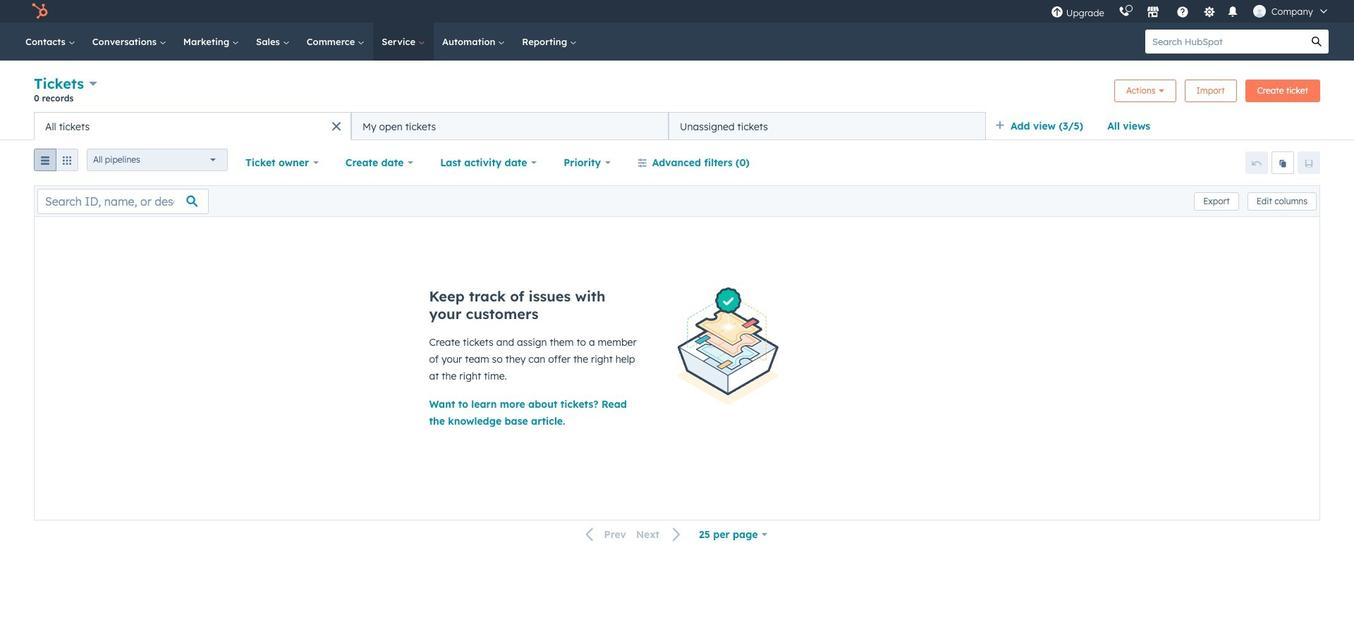 Task type: locate. For each thing, give the bounding box(es) containing it.
banner
[[34, 73, 1320, 112]]

pagination navigation
[[577, 526, 690, 545]]

menu
[[1044, 0, 1337, 23]]

jacob simon image
[[1253, 5, 1266, 18]]

Search HubSpot search field
[[1146, 30, 1305, 54]]

marketplaces image
[[1147, 6, 1159, 19]]

group
[[34, 149, 78, 177]]

Search ID, name, or description search field
[[37, 189, 209, 214]]



Task type: vqa. For each thing, say whether or not it's contained in the screenshot.
banner
yes



